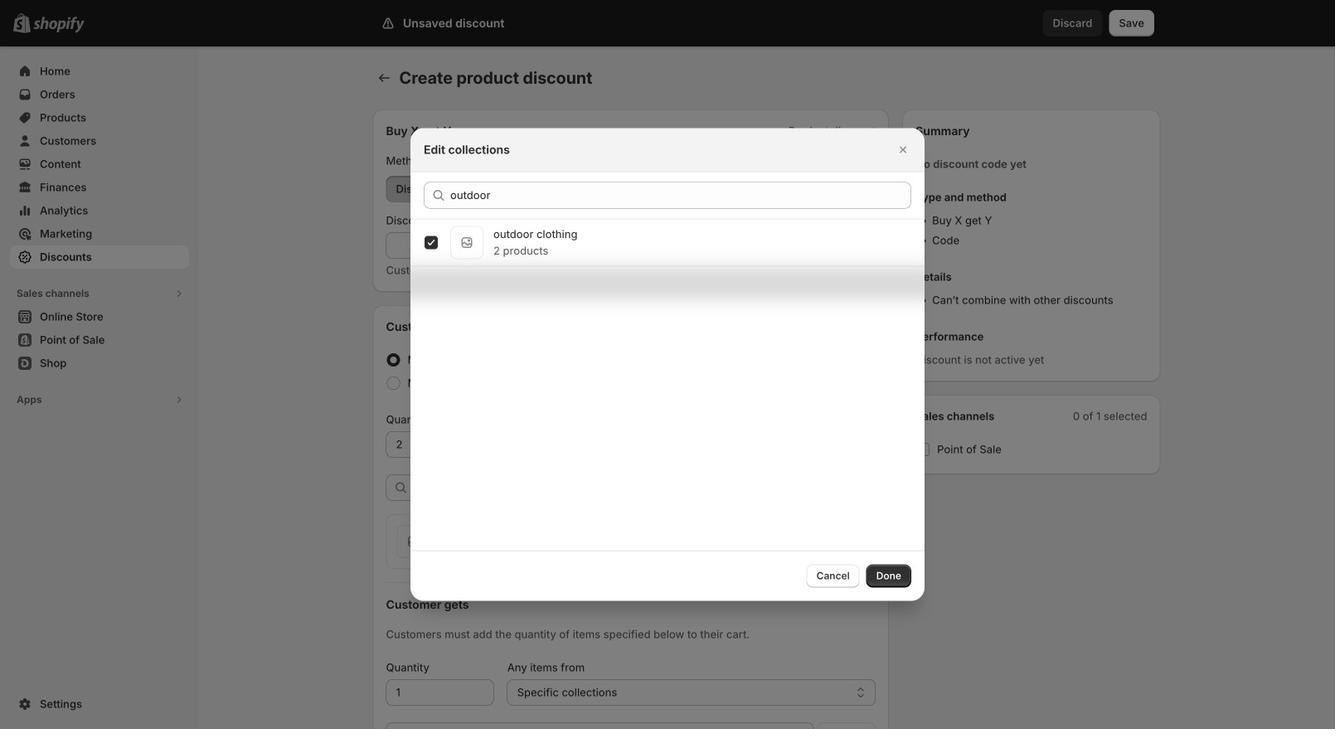 Task type: locate. For each thing, give the bounding box(es) containing it.
dialog
[[0, 128, 1336, 601]]

shopify image
[[33, 16, 85, 33]]



Task type: vqa. For each thing, say whether or not it's contained in the screenshot.
Dialog
yes



Task type: describe. For each thing, give the bounding box(es) containing it.
Search collections text field
[[450, 182, 912, 209]]



